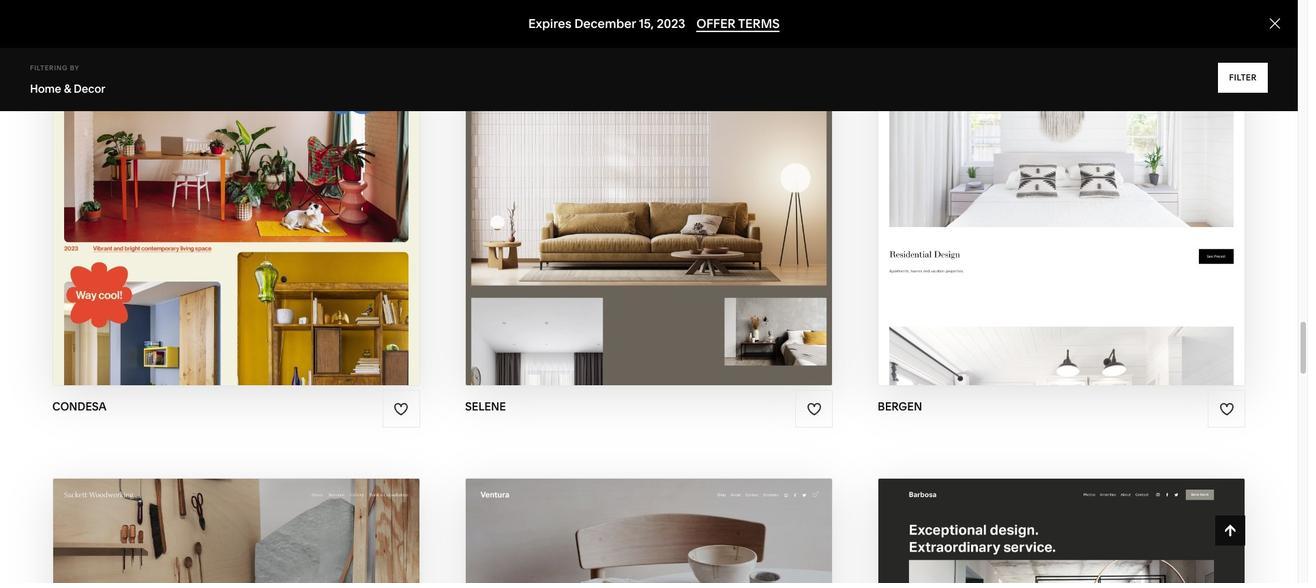 Task type: locate. For each thing, give the bounding box(es) containing it.
preview bergen
[[1003, 141, 1121, 157]]

start up preview condesa
[[154, 114, 196, 130]]

2 with from the left
[[620, 114, 655, 130]]

1 start from the left
[[154, 114, 196, 130]]

1 vertical spatial bergen
[[1066, 141, 1121, 157]]

2 horizontal spatial with
[[1031, 114, 1066, 130]]

with up preview selene on the top of page
[[620, 114, 655, 130]]

2 horizontal spatial start
[[987, 114, 1028, 130]]

preview down start with selene
[[593, 141, 652, 157]]

selene inside button
[[658, 114, 709, 130]]

preview down start with bergen
[[1003, 141, 1063, 157]]

with up preview bergen
[[1031, 114, 1066, 130]]

offer terms link
[[697, 16, 780, 32]]

filtering by
[[30, 64, 79, 72]]

0 vertical spatial condesa
[[237, 114, 304, 130]]

decor
[[74, 82, 105, 96]]

preview for preview selene
[[593, 141, 652, 157]]

december
[[575, 16, 636, 32]]

1 horizontal spatial start
[[576, 114, 617, 130]]

with up preview condesa
[[199, 114, 234, 130]]

1 horizontal spatial with
[[620, 114, 655, 130]]

2023
[[657, 16, 686, 32]]

preview inside preview selene link
[[593, 141, 652, 157]]

preview bergen link
[[1003, 130, 1121, 168]]

0 vertical spatial selene
[[658, 114, 709, 130]]

0 horizontal spatial preview
[[171, 141, 231, 157]]

condesa image
[[53, 0, 420, 386]]

2 vertical spatial selene
[[465, 400, 506, 414]]

3 preview from the left
[[1003, 141, 1063, 157]]

expires
[[529, 16, 572, 32]]

0 horizontal spatial start
[[154, 114, 196, 130]]

preview inside preview bergen link
[[1003, 141, 1063, 157]]

start up preview bergen
[[987, 114, 1028, 130]]

preview inside preview condesa link
[[171, 141, 231, 157]]

1 horizontal spatial preview
[[593, 141, 652, 157]]

bergen
[[1069, 114, 1124, 130], [1066, 141, 1121, 157], [878, 400, 923, 414]]

filter button
[[1219, 63, 1269, 93]]

preview
[[171, 141, 231, 157], [593, 141, 652, 157], [1003, 141, 1063, 157]]

preview down start with condesa
[[171, 141, 231, 157]]

preview for preview bergen
[[1003, 141, 1063, 157]]

start for preview selene
[[576, 114, 617, 130]]

start inside button
[[576, 114, 617, 130]]

1 vertical spatial condesa
[[234, 141, 301, 157]]

with
[[199, 114, 234, 130], [620, 114, 655, 130], [1031, 114, 1066, 130]]

bergen inside button
[[1069, 114, 1124, 130]]

condesa
[[237, 114, 304, 130], [234, 141, 301, 157], [52, 400, 107, 414]]

2 start from the left
[[576, 114, 617, 130]]

start
[[154, 114, 196, 130], [576, 114, 617, 130], [987, 114, 1028, 130]]

2 horizontal spatial preview
[[1003, 141, 1063, 157]]

0 horizontal spatial with
[[199, 114, 234, 130]]

start up preview selene on the top of page
[[576, 114, 617, 130]]

2 preview from the left
[[593, 141, 652, 157]]

expires december 15, 2023
[[529, 16, 686, 32]]

1 preview from the left
[[171, 141, 231, 157]]

1 with from the left
[[199, 114, 234, 130]]

0 vertical spatial bergen
[[1069, 114, 1124, 130]]

with for bergen
[[1031, 114, 1066, 130]]

preview condesa
[[171, 141, 301, 157]]

home & decor
[[30, 82, 105, 96]]

preview selene link
[[593, 130, 706, 168]]

selene
[[658, 114, 709, 130], [655, 141, 706, 157], [465, 400, 506, 414]]

with inside button
[[620, 114, 655, 130]]

start with selene
[[576, 114, 709, 130]]

3 start from the left
[[987, 114, 1028, 130]]

add condesa to your favorites list image
[[394, 402, 409, 417]]

3 with from the left
[[1031, 114, 1066, 130]]



Task type: vqa. For each thing, say whether or not it's contained in the screenshot.
the bottommost Condesa
yes



Task type: describe. For each thing, give the bounding box(es) containing it.
offer
[[697, 16, 736, 32]]

back to top image
[[1224, 523, 1239, 538]]

with for condesa
[[199, 114, 234, 130]]

start with condesa button
[[154, 104, 318, 141]]

with for selene
[[620, 114, 655, 130]]

start for preview bergen
[[987, 114, 1028, 130]]

barbosa image
[[879, 479, 1246, 583]]

add selene to your favorites list image
[[807, 402, 822, 417]]

filter
[[1230, 72, 1258, 83]]

filtering
[[30, 64, 68, 72]]

add bergen to your favorites list image
[[1220, 402, 1235, 417]]

selene image
[[466, 0, 833, 386]]

&
[[64, 82, 71, 96]]

start with selene button
[[576, 104, 723, 141]]

terms
[[739, 16, 780, 32]]

start with bergen button
[[987, 104, 1138, 141]]

preview selene
[[593, 141, 706, 157]]

15,
[[639, 16, 654, 32]]

preview condesa link
[[171, 130, 301, 168]]

condesa inside button
[[237, 114, 304, 130]]

preview for preview condesa
[[171, 141, 231, 157]]

2 vertical spatial bergen
[[878, 400, 923, 414]]

start for preview condesa
[[154, 114, 196, 130]]

sackett image
[[53, 479, 420, 583]]

start with condesa
[[154, 114, 304, 130]]

1 vertical spatial selene
[[655, 141, 706, 157]]

bergen image
[[879, 0, 1246, 386]]

ventura image
[[466, 479, 833, 583]]

2 vertical spatial condesa
[[52, 400, 107, 414]]

start with bergen
[[987, 114, 1124, 130]]

home
[[30, 82, 61, 96]]

offer terms
[[697, 16, 780, 32]]

by
[[70, 64, 79, 72]]



